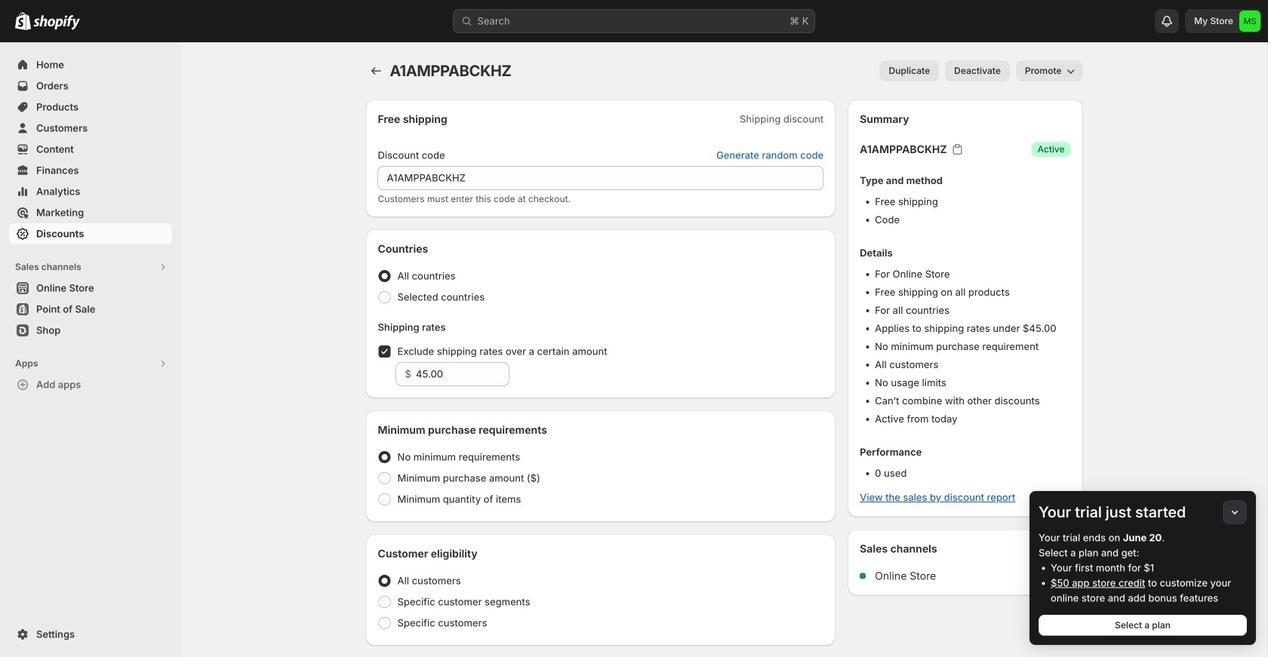 Task type: describe. For each thing, give the bounding box(es) containing it.
my store image
[[1240, 11, 1261, 32]]



Task type: locate. For each thing, give the bounding box(es) containing it.
0.00 text field
[[416, 362, 509, 387]]

0 horizontal spatial shopify image
[[15, 12, 31, 30]]

shopify image
[[15, 12, 31, 30], [33, 15, 80, 30]]

1 horizontal spatial shopify image
[[33, 15, 80, 30]]

None text field
[[378, 166, 824, 190]]



Task type: vqa. For each thing, say whether or not it's contained in the screenshot.
text box
yes



